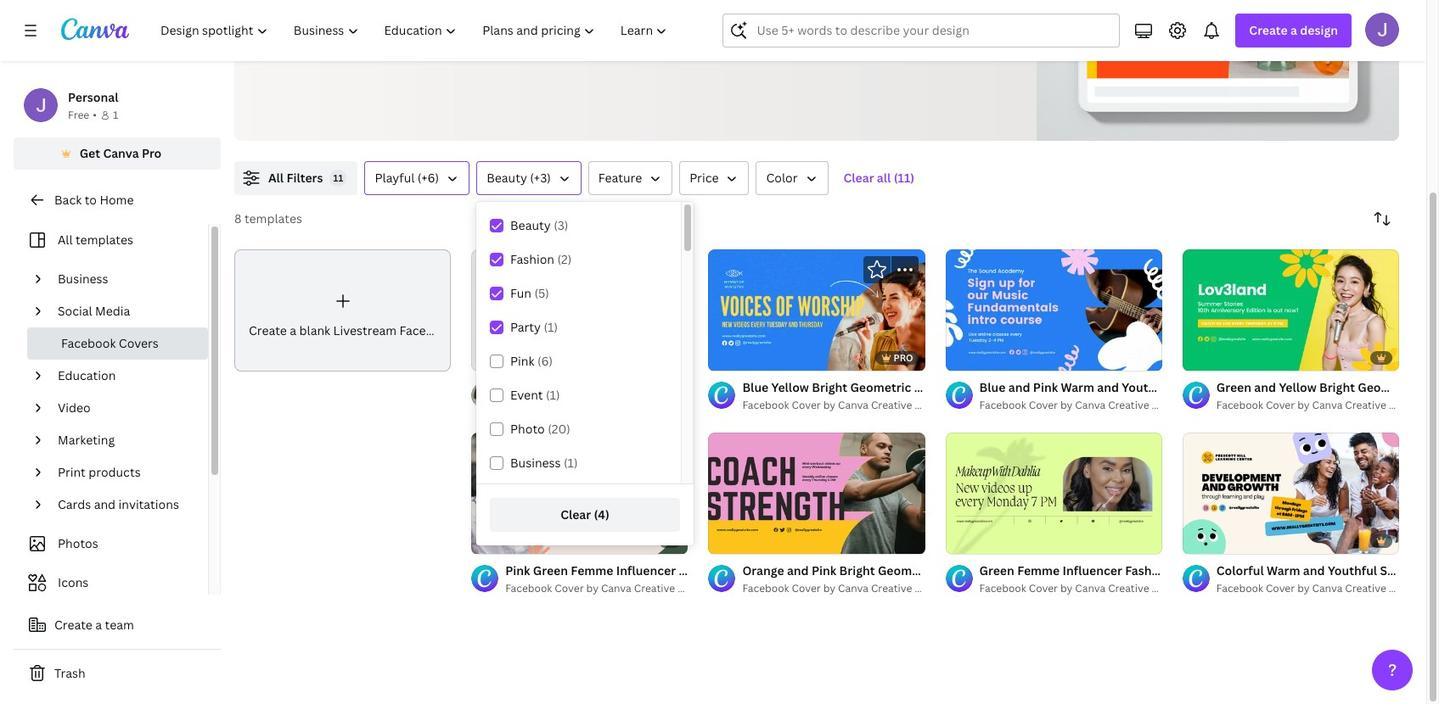 Task type: vqa. For each thing, say whether or not it's contained in the screenshot.


Task type: describe. For each thing, give the bounding box(es) containing it.
facebook cover by canva creative studio for the green and yellow bright geometric singer livestream facebook cover image
[[1217, 398, 1421, 413]]

quality
[[345, 20, 390, 39]]

education link
[[51, 360, 198, 392]]

a for blank
[[290, 323, 296, 339]]

marketing link
[[51, 424, 198, 457]]

(2)
[[557, 251, 572, 268]]

facebook for pink green femme influencer fashion and beauty livestream facebook cover image's facebook cover by canva creative studio link
[[505, 582, 552, 596]]

playful (+6) button
[[365, 161, 470, 195]]

studio for facebook cover by canva creative studio link corresponding to orange and pink bright geometric fitness livestream facebook cover image
[[915, 582, 947, 596]]

1
[[113, 108, 118, 122]]

feature
[[599, 170, 642, 186]]

facebook cover by canva creative studio link for blue and pink warm and youthful school livestream facebook cover image
[[980, 397, 1184, 414]]

facebook cover by canva creative studio link for green femme influencer fashion and beauty livestream facebook cover image
[[980, 581, 1184, 598]]

create a blank livestream facebook cover element
[[234, 250, 491, 372]]

creative for pink green femme influencer fashion and beauty livestream facebook cover image
[[634, 582, 675, 596]]

clear for clear (4)
[[561, 507, 591, 523]]

facebook cover by canva creative studio link for blue yellow bright geometric youth church livestream facebook cover image
[[743, 397, 947, 414]]

facebook cover by canva creative studio link for the green and yellow bright geometric singer livestream facebook cover image
[[1217, 397, 1421, 414]]

cover for pink green femme influencer fashion and beauty livestream facebook cover image's facebook cover by canva creative studio link
[[555, 582, 584, 596]]

create a blank livestream facebook cover
[[249, 323, 491, 339]]

create for create a team
[[54, 617, 92, 633]]

event (1)
[[510, 387, 560, 403]]

(20)
[[548, 421, 571, 437]]

canva for blue yellow bright geometric youth church livestream facebook cover image
[[838, 398, 869, 413]]

social
[[58, 303, 92, 319]]

invitations
[[119, 497, 179, 513]]

facebook cover by olha kozachenko
[[505, 398, 685, 413]]

clear for clear all (11)
[[844, 170, 874, 186]]

beauty for beauty (3)
[[510, 217, 551, 234]]

facebook cover by canva creative studio for blue yellow bright geometric youth church livestream facebook cover image
[[743, 398, 947, 413]]

photos link
[[24, 528, 198, 560]]

create a design
[[1250, 22, 1338, 38]]

facebook cover by canva creative studio for colorful warm and youthful school livestream facebook cover image
[[1217, 582, 1421, 596]]

media
[[95, 303, 130, 319]]

cover for facebook cover by olha kozachenko link
[[555, 398, 584, 413]]

creative for the green and yellow bright geometric singer livestream facebook cover image
[[1345, 398, 1387, 413]]

business link
[[51, 263, 198, 295]]

browse high quality livestream facebook covers templates for your next design
[[262, 20, 784, 39]]

blank
[[299, 323, 330, 339]]

cards and invitations
[[58, 497, 179, 513]]

back to home
[[54, 192, 134, 208]]

cover for facebook cover by canva creative studio link related to the green and yellow bright geometric singer livestream facebook cover image
[[1266, 398, 1295, 413]]

photos
[[58, 536, 98, 552]]

(+3)
[[530, 170, 551, 186]]

facebook cover by canva creative studio link for orange and pink bright geometric fitness livestream facebook cover image
[[743, 581, 947, 598]]

(1) for business (1)
[[564, 455, 578, 471]]

canva for orange and pink bright geometric fitness livestream facebook cover image
[[838, 582, 869, 596]]

creative for blue and pink warm and youthful school livestream facebook cover image
[[1108, 398, 1150, 413]]

design inside dropdown button
[[1300, 22, 1338, 38]]

blue yellow bright geometric youth church livestream facebook cover image
[[709, 249, 925, 371]]

0 vertical spatial templates
[[584, 20, 650, 39]]

clear (4) button
[[490, 498, 680, 532]]

by for facebook cover by canva creative studio link related to colorful warm and youthful school livestream facebook cover image
[[1298, 582, 1310, 596]]

top level navigation element
[[149, 14, 682, 48]]

color
[[766, 170, 798, 186]]

studio for facebook cover by canva creative studio link for green femme influencer fashion and beauty livestream facebook cover image
[[1152, 582, 1184, 596]]

by for facebook cover by canva creative studio link related to the green and yellow bright geometric singer livestream facebook cover image
[[1298, 398, 1310, 413]]

photo (20)
[[510, 421, 571, 437]]

beauty (3)
[[510, 217, 568, 234]]

(11)
[[894, 170, 915, 186]]

facebook for facebook cover by canva creative studio link for green femme influencer fashion and beauty livestream facebook cover image
[[980, 582, 1027, 596]]

8 templates
[[234, 211, 302, 227]]

canva for green femme influencer fashion and beauty livestream facebook cover image
[[1075, 582, 1106, 596]]

cover for facebook cover by canva creative studio link for green femme influencer fashion and beauty livestream facebook cover image
[[1029, 582, 1058, 596]]

get canva pro button
[[14, 137, 221, 170]]

(6)
[[538, 353, 553, 369]]

price button
[[680, 161, 749, 195]]

facebook for blue yellow bright geometric youth church livestream facebook cover image facebook cover by canva creative studio link
[[743, 398, 789, 413]]

pink green femme influencer fashion and beauty livestream facebook cover image
[[471, 433, 688, 555]]

marketing
[[58, 432, 115, 448]]

all for all templates
[[58, 232, 73, 248]]

video link
[[51, 392, 198, 424]]

cover for facebook cover by canva creative studio link associated with blue and pink warm and youthful school livestream facebook cover image
[[1029, 398, 1058, 413]]

templates for all templates
[[76, 232, 133, 248]]

price
[[690, 170, 719, 186]]

party
[[510, 319, 541, 335]]

get canva pro
[[80, 145, 162, 161]]

feature button
[[588, 161, 673, 195]]

(3)
[[554, 217, 568, 234]]

facebook for facebook cover by canva creative studio link associated with blue and pink warm and youthful school livestream facebook cover image
[[980, 398, 1027, 413]]

pro
[[894, 351, 913, 364]]

facebook for facebook cover by canva creative studio link corresponding to orange and pink bright geometric fitness livestream facebook cover image
[[743, 582, 789, 596]]

(+6)
[[418, 170, 439, 186]]

(5)
[[535, 285, 549, 301]]

beauty (+3) button
[[477, 161, 582, 195]]

create a blank livestream facebook cover link
[[234, 250, 491, 372]]

0 vertical spatial covers
[[535, 20, 581, 39]]

clear all (11) button
[[835, 161, 923, 195]]

beige black orange modern skincare livestream facebook cover image
[[471, 249, 688, 371]]

pink (6)
[[510, 353, 553, 369]]

creative for green femme influencer fashion and beauty livestream facebook cover image
[[1108, 582, 1150, 596]]

cover for facebook cover by canva creative studio link corresponding to orange and pink bright geometric fitness livestream facebook cover image
[[792, 582, 821, 596]]

(1) for event (1)
[[546, 387, 560, 403]]

a for design
[[1291, 22, 1298, 38]]

11
[[333, 172, 343, 184]]

fashion (2)
[[510, 251, 572, 268]]

creative for orange and pink bright geometric fitness livestream facebook cover image
[[871, 582, 912, 596]]

fun (5)
[[510, 285, 549, 301]]

social media link
[[51, 295, 198, 328]]

(1) for party (1)
[[544, 319, 558, 335]]

print products
[[58, 464, 141, 480]]

by for blue yellow bright geometric youth church livestream facebook cover image facebook cover by canva creative studio link
[[824, 398, 836, 413]]

video
[[58, 400, 91, 416]]

canva for colorful warm and youthful school livestream facebook cover image
[[1312, 582, 1343, 596]]

cards and invitations link
[[51, 489, 198, 521]]

fun
[[510, 285, 532, 301]]

by for facebook cover by canva creative studio link associated with blue and pink warm and youthful school livestream facebook cover image
[[1061, 398, 1073, 413]]

high
[[313, 20, 341, 39]]

pink
[[510, 353, 535, 369]]

0 horizontal spatial covers
[[119, 335, 159, 351]]

by for facebook cover by olha kozachenko link
[[586, 398, 599, 413]]

pro
[[142, 145, 162, 161]]

Sort by button
[[1366, 202, 1400, 236]]

Search search field
[[757, 14, 1109, 47]]

print
[[58, 464, 86, 480]]

creative for blue yellow bright geometric youth church livestream facebook cover image
[[871, 398, 912, 413]]

back
[[54, 192, 82, 208]]

playful (+6)
[[375, 170, 439, 186]]

clear (4)
[[561, 507, 610, 523]]

facebook for facebook cover by canva creative studio link related to the green and yellow bright geometric singer livestream facebook cover image
[[1217, 398, 1264, 413]]

kozachenko
[[627, 398, 685, 413]]



Task type: locate. For each thing, give the bounding box(es) containing it.
business for business (1)
[[510, 455, 561, 471]]

all for all filters
[[268, 170, 284, 186]]

by inside facebook cover by olha kozachenko link
[[586, 398, 599, 413]]

green femme influencer fashion and beauty livestream facebook cover image
[[946, 433, 1162, 555]]

all down back
[[58, 232, 73, 248]]

1 horizontal spatial create
[[249, 323, 287, 339]]

facebook cover by canva creative studio for green femme influencer fashion and beauty livestream facebook cover image
[[980, 582, 1184, 596]]

create a design button
[[1236, 14, 1352, 48]]

templates right 8
[[244, 211, 302, 227]]

icons link
[[24, 567, 198, 599]]

trash link
[[14, 657, 221, 691]]

livestream
[[394, 20, 466, 39], [333, 323, 397, 339]]

cover for facebook cover by canva creative studio link related to colorful warm and youthful school livestream facebook cover image
[[1266, 582, 1295, 596]]

facebook
[[469, 20, 532, 39], [400, 323, 454, 339], [61, 335, 116, 351], [505, 398, 552, 413], [743, 398, 789, 413], [980, 398, 1027, 413], [1217, 398, 1264, 413], [505, 582, 552, 596], [743, 582, 789, 596], [980, 582, 1027, 596], [1217, 582, 1264, 596]]

1 horizontal spatial business
[[510, 455, 561, 471]]

all templates link
[[24, 224, 198, 256]]

design right the 'next'
[[741, 20, 784, 39]]

0 horizontal spatial create
[[54, 617, 92, 633]]

free •
[[68, 108, 97, 122]]

2 vertical spatial templates
[[76, 232, 133, 248]]

templates left for
[[584, 20, 650, 39]]

beauty left (+3)
[[487, 170, 527, 186]]

design
[[741, 20, 784, 39], [1300, 22, 1338, 38]]

business
[[58, 271, 108, 287], [510, 455, 561, 471]]

0 vertical spatial business
[[58, 271, 108, 287]]

photo
[[510, 421, 545, 437]]

livestream right quality
[[394, 20, 466, 39]]

create a team
[[54, 617, 134, 633]]

facebook covers
[[61, 335, 159, 351]]

2 horizontal spatial create
[[1250, 22, 1288, 38]]

None search field
[[723, 14, 1120, 48]]

(1) right the event
[[546, 387, 560, 403]]

business for business
[[58, 271, 108, 287]]

studio
[[915, 398, 947, 413], [1152, 398, 1184, 413], [1389, 398, 1421, 413], [678, 582, 710, 596], [915, 582, 947, 596], [1152, 582, 1184, 596], [1389, 582, 1421, 596]]

facebook cover by canva creative studio for pink green femme influencer fashion and beauty livestream facebook cover image
[[505, 582, 710, 596]]

trash
[[54, 666, 85, 682]]

0 vertical spatial (1)
[[544, 319, 558, 335]]

0 vertical spatial a
[[1291, 22, 1298, 38]]

1 vertical spatial all
[[58, 232, 73, 248]]

and
[[94, 497, 116, 513]]

create inside dropdown button
[[1250, 22, 1288, 38]]

2 vertical spatial (1)
[[564, 455, 578, 471]]

livestream right blank
[[333, 323, 397, 339]]

(1)
[[544, 319, 558, 335], [546, 387, 560, 403], [564, 455, 578, 471]]

canva for blue and pink warm and youthful school livestream facebook cover image
[[1075, 398, 1106, 413]]

a inside button
[[95, 617, 102, 633]]

0 vertical spatial clear
[[844, 170, 874, 186]]

facebook cover by olha kozachenko link
[[505, 397, 688, 414]]

create
[[1250, 22, 1288, 38], [249, 323, 287, 339], [54, 617, 92, 633]]

home
[[100, 192, 134, 208]]

templates down back to home
[[76, 232, 133, 248]]

cover for blue yellow bright geometric youth church livestream facebook cover image facebook cover by canva creative studio link
[[792, 398, 821, 413]]

free
[[68, 108, 89, 122]]

orange and pink bright geometric fitness livestream facebook cover image
[[709, 433, 925, 555]]

for
[[653, 20, 673, 39]]

to
[[85, 192, 97, 208]]

studio for facebook cover by canva creative studio link related to the green and yellow bright geometric singer livestream facebook cover image
[[1389, 398, 1421, 413]]

all left filters
[[268, 170, 284, 186]]

by
[[586, 398, 599, 413], [824, 398, 836, 413], [1061, 398, 1073, 413], [1298, 398, 1310, 413], [586, 582, 599, 596], [824, 582, 836, 596], [1061, 582, 1073, 596], [1298, 582, 1310, 596]]

print products link
[[51, 457, 198, 489]]

clear left all
[[844, 170, 874, 186]]

business (1)
[[510, 455, 578, 471]]

0 horizontal spatial all
[[58, 232, 73, 248]]

2 vertical spatial a
[[95, 617, 102, 633]]

0 vertical spatial all
[[268, 170, 284, 186]]

1 vertical spatial a
[[290, 323, 296, 339]]

(1) down the '(20)'
[[564, 455, 578, 471]]

jacob simon image
[[1366, 13, 1400, 47]]

olha
[[601, 398, 624, 413]]

1 horizontal spatial covers
[[535, 20, 581, 39]]

1 vertical spatial create
[[249, 323, 287, 339]]

canva inside button
[[103, 145, 139, 161]]

facebook cover by canva creative studio link for colorful warm and youthful school livestream facebook cover image
[[1217, 581, 1421, 598]]

canva for pink green femme influencer fashion and beauty livestream facebook cover image
[[601, 582, 632, 596]]

1 vertical spatial templates
[[244, 211, 302, 227]]

by for pink green femme influencer fashion and beauty livestream facebook cover image's facebook cover by canva creative studio link
[[586, 582, 599, 596]]

all filters
[[268, 170, 323, 186]]

livestream for blank
[[333, 323, 397, 339]]

0 horizontal spatial templates
[[76, 232, 133, 248]]

business up social
[[58, 271, 108, 287]]

green and yellow bright geometric singer livestream facebook cover image
[[1183, 249, 1400, 371]]

facebook for facebook cover by canva creative studio link related to colorful warm and youthful school livestream facebook cover image
[[1217, 582, 1264, 596]]

browse
[[262, 20, 310, 39]]

facebook cover by canva creative studio for blue and pink warm and youthful school livestream facebook cover image
[[980, 398, 1184, 413]]

1 vertical spatial clear
[[561, 507, 591, 523]]

2 livestream facebook covers templates image from the left
[[1088, 0, 1350, 79]]

education
[[58, 368, 116, 384]]

back to home link
[[14, 183, 221, 217]]

team
[[105, 617, 134, 633]]

11 filter options selected element
[[330, 170, 347, 187]]

1 horizontal spatial templates
[[244, 211, 302, 227]]

0 vertical spatial beauty
[[487, 170, 527, 186]]

icons
[[58, 575, 89, 591]]

event
[[510, 387, 543, 403]]

1 vertical spatial livestream
[[333, 323, 397, 339]]

studio for pink green femme influencer fashion and beauty livestream facebook cover image's facebook cover by canva creative studio link
[[678, 582, 710, 596]]

0 horizontal spatial design
[[741, 20, 784, 39]]

livestream facebook covers templates image
[[1037, 0, 1400, 141], [1088, 0, 1350, 79]]

1 vertical spatial covers
[[119, 335, 159, 351]]

templates
[[584, 20, 650, 39], [244, 211, 302, 227], [76, 232, 133, 248]]

1 livestream facebook covers templates image from the left
[[1037, 0, 1400, 141]]

beauty (+3)
[[487, 170, 551, 186]]

create for create a blank livestream facebook cover
[[249, 323, 287, 339]]

beauty inside button
[[487, 170, 527, 186]]

by for facebook cover by canva creative studio link corresponding to orange and pink bright geometric fitness livestream facebook cover image
[[824, 582, 836, 596]]

1 horizontal spatial all
[[268, 170, 284, 186]]

0 horizontal spatial business
[[58, 271, 108, 287]]

2 horizontal spatial templates
[[584, 20, 650, 39]]

livestream for quality
[[394, 20, 466, 39]]

create a team button
[[14, 609, 221, 643]]

canva for the green and yellow bright geometric singer livestream facebook cover image
[[1312, 398, 1343, 413]]

cover
[[457, 323, 491, 339], [555, 398, 584, 413], [792, 398, 821, 413], [1029, 398, 1058, 413], [1266, 398, 1295, 413], [555, 582, 584, 596], [792, 582, 821, 596], [1029, 582, 1058, 596], [1266, 582, 1295, 596]]

all templates
[[58, 232, 133, 248]]

facebook cover by canva creative studio link for pink green femme influencer fashion and beauty livestream facebook cover image
[[505, 581, 710, 598]]

clear all (11)
[[844, 170, 915, 186]]

playful
[[375, 170, 415, 186]]

colorful warm and youthful school livestream facebook cover image
[[1183, 433, 1400, 555]]

studio for facebook cover by canva creative studio link related to colorful warm and youthful school livestream facebook cover image
[[1389, 582, 1421, 596]]

business down photo (20)
[[510, 455, 561, 471]]

facebook cover by canva creative studio for orange and pink bright geometric fitness livestream facebook cover image
[[743, 582, 947, 596]]

design left jacob simon icon
[[1300, 22, 1338, 38]]

all
[[268, 170, 284, 186], [58, 232, 73, 248]]

create inside button
[[54, 617, 92, 633]]

(1) right party at left top
[[544, 319, 558, 335]]

0 horizontal spatial clear
[[561, 507, 591, 523]]

clear left (4) on the bottom left
[[561, 507, 591, 523]]

get
[[80, 145, 100, 161]]

2 vertical spatial create
[[54, 617, 92, 633]]

all
[[877, 170, 891, 186]]

a for team
[[95, 617, 102, 633]]

8
[[234, 211, 242, 227]]

2 horizontal spatial a
[[1291, 22, 1298, 38]]

social media
[[58, 303, 130, 319]]

facebook for facebook cover by olha kozachenko link
[[505, 398, 552, 413]]

creative for colorful warm and youthful school livestream facebook cover image
[[1345, 582, 1387, 596]]

0 vertical spatial create
[[1250, 22, 1288, 38]]

products
[[89, 464, 141, 480]]

1 vertical spatial (1)
[[546, 387, 560, 403]]

studio for blue yellow bright geometric youth church livestream facebook cover image facebook cover by canva creative studio link
[[915, 398, 947, 413]]

all inside all templates link
[[58, 232, 73, 248]]

personal
[[68, 89, 118, 105]]

clear inside clear all (11) button
[[844, 170, 874, 186]]

clear inside button
[[561, 507, 591, 523]]

clear
[[844, 170, 874, 186], [561, 507, 591, 523]]

1 horizontal spatial clear
[[844, 170, 874, 186]]

0 horizontal spatial a
[[95, 617, 102, 633]]

create for create a design
[[1250, 22, 1288, 38]]

your
[[676, 20, 706, 39]]

party (1)
[[510, 319, 558, 335]]

1 horizontal spatial design
[[1300, 22, 1338, 38]]

a inside dropdown button
[[1291, 22, 1298, 38]]

•
[[93, 108, 97, 122]]

fashion
[[510, 251, 555, 268]]

beauty for beauty (+3)
[[487, 170, 527, 186]]

by for facebook cover by canva creative studio link for green femme influencer fashion and beauty livestream facebook cover image
[[1061, 582, 1073, 596]]

cards
[[58, 497, 91, 513]]

1 vertical spatial beauty
[[510, 217, 551, 234]]

studio for facebook cover by canva creative studio link associated with blue and pink warm and youthful school livestream facebook cover image
[[1152, 398, 1184, 413]]

blue and pink warm and youthful school livestream facebook cover image
[[946, 249, 1162, 371]]

1 horizontal spatial a
[[290, 323, 296, 339]]

templates for 8 templates
[[244, 211, 302, 227]]

1 vertical spatial business
[[510, 455, 561, 471]]

filters
[[287, 170, 323, 186]]

color button
[[756, 161, 828, 195]]

beauty left (3)
[[510, 217, 551, 234]]

0 vertical spatial livestream
[[394, 20, 466, 39]]



